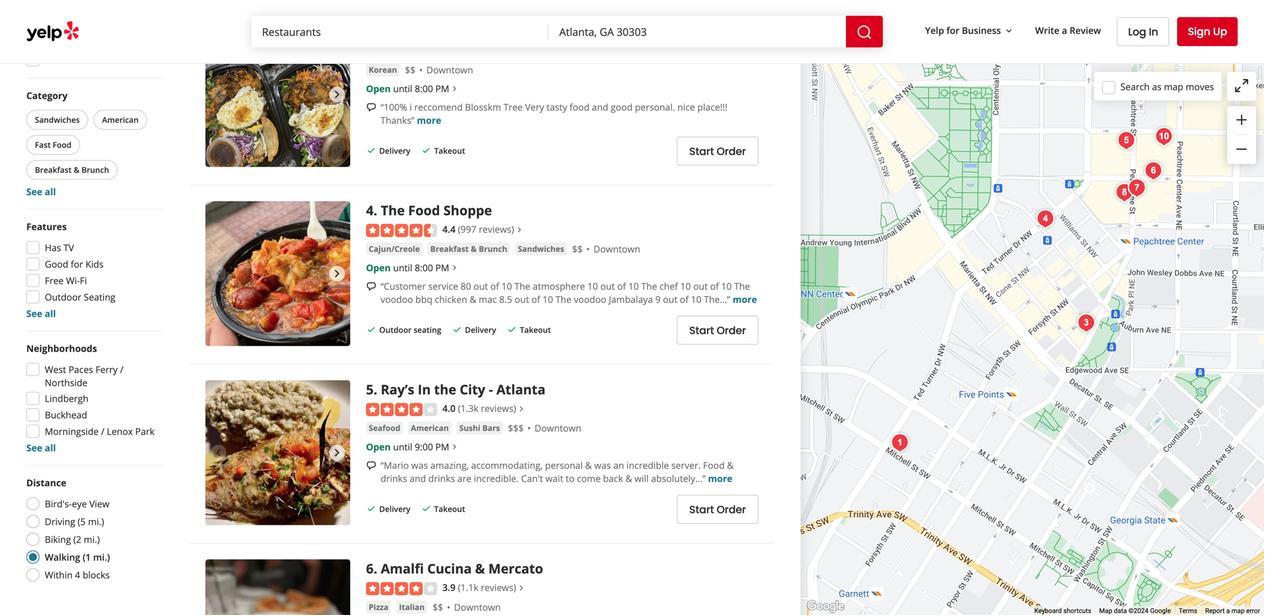 Task type: vqa. For each thing, say whether or not it's contained in the screenshot.
topmost San
no



Task type: locate. For each thing, give the bounding box(es) containing it.
0 vertical spatial see all button
[[26, 185, 56, 198]]

for inside button
[[947, 24, 960, 37]]

1 see from the top
[[26, 185, 42, 198]]

1 horizontal spatial brunch
[[479, 243, 507, 254]]

expand map image
[[1234, 78, 1250, 93]]

0 vertical spatial sandwiches
[[35, 114, 80, 125]]

5
[[366, 380, 374, 398]]

1 vertical spatial $$
[[572, 243, 583, 255]]

tyde tate kitchen - south downtown image
[[887, 430, 913, 456]]

0 vertical spatial start order link
[[677, 137, 759, 165]]

& inside "customer service 80 out of 10 the atmosphere 10 out of 10 the chef 10 out of 10 the voodoo bbq chicken & mac 8.5 out of 10 the voodoo jambalaya 9 out of 10 the…"
[[470, 293, 476, 305]]

2 good from the top
[[45, 258, 68, 270]]

map for error
[[1232, 607, 1245, 615]]

voodoo
[[381, 293, 413, 305], [574, 293, 607, 305]]

was down 9:00
[[411, 459, 428, 471]]

3 16 speech v2 image from the top
[[366, 460, 377, 471]]

$$$
[[508, 422, 524, 434]]

10 up the 'jambalaya'
[[628, 280, 639, 292]]

r3 rosendale concepts image
[[1112, 179, 1138, 206]]

map for moves
[[1164, 80, 1184, 93]]

breakfast & brunch for the right breakfast & brunch button
[[430, 243, 507, 254]]

all for west paces ferry / northside
[[45, 442, 56, 454]]

for
[[947, 24, 960, 37], [71, 54, 83, 66], [71, 258, 83, 270]]

paces
[[69, 363, 93, 376]]

1 vertical spatial start order
[[689, 323, 746, 338]]

terms link
[[1179, 607, 1198, 615]]

1 horizontal spatial voodoo
[[574, 293, 607, 305]]

breakfast & brunch down (997
[[430, 243, 507, 254]]

3 see from the top
[[26, 442, 42, 454]]

2 vertical spatial more
[[708, 472, 733, 485]]

brunch for the right breakfast & brunch button
[[479, 243, 507, 254]]

2 16 speech v2 image from the top
[[366, 281, 377, 292]]

1 vertical spatial see all
[[26, 307, 56, 320]]

moves
[[1186, 80, 1214, 93]]

3 next image from the top
[[329, 445, 345, 461]]

for for kids
[[71, 258, 83, 270]]

1 horizontal spatial $$
[[433, 601, 443, 613]]

sandwiches for sandwiches 'button' within category group
[[35, 114, 80, 125]]

16 checkmark v2 image down amazing,
[[421, 503, 432, 514]]

2 offers from the top
[[45, 37, 72, 50]]

of up the 'jambalaya'
[[617, 280, 626, 292]]

3 until from the top
[[393, 440, 412, 453]]

0 horizontal spatial was
[[411, 459, 428, 471]]

2 start order link from the top
[[677, 495, 759, 524]]

16 checkmark v2 image for "customer
[[366, 324, 377, 335]]

see all button down morningside
[[26, 442, 56, 454]]

i
[[410, 101, 412, 113]]

american for the american button in category group
[[102, 114, 139, 125]]

0 horizontal spatial 4
[[75, 569, 80, 581]]

1 horizontal spatial in
[[1149, 24, 1158, 39]]

1 order from the top
[[717, 144, 746, 159]]

1 vertical spatial 4.4 star rating image
[[366, 224, 437, 237]]

1 horizontal spatial american button
[[408, 421, 451, 435]]

0 vertical spatial 8:00
[[415, 82, 433, 95]]

sandwiches
[[35, 114, 80, 125], [518, 243, 564, 254]]

0 vertical spatial in
[[1149, 24, 1158, 39]]

all inside neighborhoods "group"
[[45, 442, 56, 454]]

delivery down mac
[[465, 324, 496, 335]]

start down absolutely…"
[[689, 502, 714, 517]]

cucina
[[427, 559, 472, 577]]

distance
[[26, 476, 66, 489]]

reviews) inside (997 reviews) link
[[479, 223, 514, 235]]

8:00 for i
[[415, 82, 433, 95]]

16 speech v2 image left ""100%"
[[366, 102, 377, 113]]

korean button
[[366, 63, 400, 76]]

2 slideshow element from the top
[[205, 201, 350, 346]]

and down 9:00
[[410, 472, 426, 485]]

pm
[[436, 82, 449, 95], [436, 261, 449, 274], [436, 440, 449, 453]]

previous image for open until 9:00 pm
[[211, 445, 227, 461]]

10 up the…"
[[721, 280, 732, 292]]

mi.) right the (5
[[88, 515, 104, 528]]

4.4 star rating image up the cajun/creole
[[366, 224, 437, 237]]

reviews) down mercato
[[481, 581, 516, 594]]

16 chevron right v2 image inside (1.3k reviews) link
[[516, 404, 527, 414]]

downtown up the 'jambalaya'
[[594, 243, 640, 255]]

.
[[374, 201, 377, 219], [374, 380, 377, 398], [374, 559, 377, 577]]

1 vertical spatial breakfast & brunch
[[430, 243, 507, 254]]

2 8:00 from the top
[[415, 261, 433, 274]]

16 speech v2 image for 4
[[366, 281, 377, 292]]

google
[[1150, 607, 1171, 615]]

1 vertical spatial for
[[71, 54, 83, 66]]

16 speech v2 image left ""mario"
[[366, 460, 377, 471]]

0 horizontal spatial a
[[1062, 24, 1067, 37]]

see for west paces ferry / northside
[[26, 442, 42, 454]]

business
[[962, 24, 1001, 37]]

2 vertical spatial start order
[[689, 502, 746, 517]]

personal
[[545, 459, 583, 471]]

4 down walking (1 mi.)
[[75, 569, 80, 581]]

0 vertical spatial 4.4
[[443, 44, 458, 56]]

$$ down 3.9
[[433, 601, 443, 613]]

16 chevron right v2 image down mercato
[[516, 583, 527, 593]]

1 open until 8:00 pm from the top
[[366, 82, 449, 95]]

outdoor down free wi-fi
[[45, 291, 81, 303]]

next image
[[329, 87, 345, 102], [329, 266, 345, 281], [329, 445, 345, 461]]

16 speech v2 image left the '"customer'
[[366, 281, 377, 292]]

1 vertical spatial more link
[[733, 293, 757, 305]]

delivery for 16 checkmark v2 image for "100%
[[379, 145, 410, 156]]

0 vertical spatial 16 chevron right v2 image
[[514, 45, 525, 56]]

©2024
[[1129, 607, 1149, 615]]

3 order from the top
[[717, 502, 746, 517]]

until up i
[[393, 82, 412, 95]]

offers takeout
[[45, 37, 109, 50]]

group
[[1227, 106, 1256, 164]]

ray's in the city - atlanta image
[[1114, 127, 1140, 154]]

0 vertical spatial food
[[53, 139, 71, 150]]

1 all from the top
[[45, 185, 56, 198]]

4.4 star rating image
[[366, 45, 437, 58], [366, 224, 437, 237]]

outdoor seating
[[379, 324, 441, 335]]

search
[[1121, 80, 1150, 93]]

until
[[393, 82, 412, 95], [393, 261, 412, 274], [393, 440, 412, 453]]

0 vertical spatial brunch
[[82, 164, 109, 175]]

None field
[[252, 16, 549, 47], [549, 16, 846, 47]]

1 vertical spatial sandwiches button
[[515, 242, 567, 255]]

see up distance at left bottom
[[26, 442, 42, 454]]

16 chevron right v2 image for (437 reviews)
[[514, 45, 525, 56]]

0 vertical spatial order
[[717, 144, 746, 159]]

chef
[[660, 280, 678, 292]]

1 good from the top
[[45, 54, 68, 66]]

pizza button
[[366, 600, 391, 614]]

amalfi cucina & mercato link
[[381, 559, 543, 577]]

out right 80
[[474, 280, 488, 292]]

1 vertical spatial and
[[410, 472, 426, 485]]

0 horizontal spatial map
[[1164, 80, 1184, 93]]

0 vertical spatial map
[[1164, 80, 1184, 93]]

outdoor for outdoor seating
[[45, 291, 81, 303]]

10 down atmosphere
[[543, 293, 553, 305]]

american inside category group
[[102, 114, 139, 125]]

2 horizontal spatial $$
[[572, 243, 583, 255]]

for inside features group
[[71, 258, 83, 270]]

1 vertical spatial until
[[393, 261, 412, 274]]

/ inside west paces ferry / northside
[[120, 363, 123, 376]]

0 vertical spatial start order
[[689, 144, 746, 159]]

see all inside neighborhoods "group"
[[26, 442, 56, 454]]

american down dinner
[[102, 114, 139, 125]]

0 vertical spatial pm
[[436, 82, 449, 95]]

offers delivery
[[45, 21, 109, 33]]

good up free
[[45, 258, 68, 270]]

category group
[[24, 89, 163, 198]]

open until 8:00 pm up the '"customer'
[[366, 261, 449, 274]]

16 chevron right v2 image inside the (437 reviews) link
[[514, 45, 525, 56]]

1 horizontal spatial 16 checkmark v2 image
[[452, 324, 462, 335]]

bird's-
[[45, 498, 72, 510]]

see inside neighborhoods "group"
[[26, 442, 42, 454]]

more for the food shoppe
[[733, 293, 757, 305]]

within 4 blocks
[[45, 569, 110, 581]]

start inside button
[[689, 323, 714, 338]]

pm for the
[[436, 440, 449, 453]]

16 speech v2 image for 5
[[366, 460, 377, 471]]

sandwiches up atmosphere
[[518, 243, 564, 254]]

delivery down ""mario"
[[379, 504, 410, 514]]

outdoor
[[45, 291, 81, 303], [379, 324, 412, 335]]

mi.) right '(1'
[[93, 551, 110, 563]]

a right write
[[1062, 24, 1067, 37]]

1 vertical spatial mi.)
[[84, 533, 100, 546]]

1 was from the left
[[411, 459, 428, 471]]

3 start order from the top
[[689, 502, 746, 517]]

16 chevron right v2 image
[[514, 45, 525, 56], [514, 225, 525, 235], [449, 263, 460, 273]]

for down offers takeout
[[71, 54, 83, 66]]

pm up service
[[436, 261, 449, 274]]

2 order from the top
[[717, 323, 746, 338]]

1 none field from the left
[[252, 16, 549, 47]]

city
[[460, 380, 485, 398]]

0 vertical spatial next image
[[329, 87, 345, 102]]

downtown down "(437"
[[426, 64, 473, 76]]

reviews) inside the (437 reviews) link
[[479, 44, 514, 56]]

1 previous image from the top
[[211, 87, 227, 102]]

3 slideshow element from the top
[[205, 380, 350, 525]]

previous image for open until 8:00 pm
[[211, 87, 227, 102]]

will
[[635, 472, 649, 485]]

2 . from the top
[[374, 380, 377, 398]]

delivery down thanks"
[[379, 145, 410, 156]]

pm up reccomend
[[436, 82, 449, 95]]

1 vertical spatial start
[[689, 323, 714, 338]]

3 start from the top
[[689, 502, 714, 517]]

0 horizontal spatial sandwiches button
[[26, 110, 88, 130]]

start order link
[[677, 137, 759, 165], [677, 495, 759, 524]]

0 vertical spatial sandwiches button
[[26, 110, 88, 130]]

start order button
[[677, 316, 759, 345]]

see all down free
[[26, 307, 56, 320]]

16 checkmark v2 image
[[452, 324, 462, 335], [507, 324, 517, 335], [421, 503, 432, 514]]

see all inside features group
[[26, 307, 56, 320]]

10 left the…"
[[691, 293, 702, 305]]

sandwiches button up fast food
[[26, 110, 88, 130]]

0 horizontal spatial breakfast & brunch button
[[26, 160, 118, 180]]

2 vertical spatial see all
[[26, 442, 56, 454]]

0 vertical spatial .
[[374, 201, 377, 219]]

0 horizontal spatial breakfast
[[35, 164, 72, 175]]

/ left lenox
[[101, 425, 104, 438]]

& right server.
[[727, 459, 734, 471]]

good for good for kids
[[45, 258, 68, 270]]

1 pm from the top
[[436, 82, 449, 95]]

food right server.
[[703, 459, 725, 471]]

16 checkmark v2 image for "100%
[[366, 145, 377, 156]]

"mario was amazing, accommodating, personal & was an incredible server.   food & drinks and drinks are incredible.   can't wait to come back & will absolutely…"
[[381, 459, 734, 485]]

reviews) right "(437"
[[479, 44, 514, 56]]

3.9 star rating image
[[366, 582, 437, 595]]

start order link for "mario was amazing, accommodating, personal & was an incredible server.   food & drinks and drinks are incredible.   can't wait to come back & will absolutely…"
[[677, 495, 759, 524]]

open for the food shoppe
[[366, 261, 391, 274]]

$$ right korean link
[[405, 64, 416, 76]]

0 vertical spatial a
[[1062, 24, 1067, 37]]

neighborhoods
[[26, 342, 97, 355]]

offers for offers takeout
[[45, 37, 72, 50]]

1 start order from the top
[[689, 144, 746, 159]]

2 vertical spatial more link
[[708, 472, 733, 485]]

drinks down amazing,
[[428, 472, 455, 485]]

drinks down ""mario"
[[381, 472, 407, 485]]

reviews)
[[479, 44, 514, 56], [479, 223, 514, 235], [481, 402, 516, 414], [481, 581, 516, 594]]

. left amalfi
[[374, 559, 377, 577]]

1 vertical spatial sandwiches
[[518, 243, 564, 254]]

1 4.4 star rating image from the top
[[366, 45, 437, 58]]

aviva by kameel - atlanta image
[[1151, 123, 1177, 150]]

2 vertical spatial slideshow element
[[205, 380, 350, 525]]

google image
[[804, 598, 848, 615]]

more link for the food shoppe
[[733, 293, 757, 305]]

0 horizontal spatial 16 checkmark v2 image
[[421, 503, 432, 514]]

2 was from the left
[[594, 459, 611, 471]]

for up wi-
[[71, 258, 83, 270]]

more right absolutely…"
[[708, 472, 733, 485]]

0 vertical spatial start
[[689, 144, 714, 159]]

food
[[570, 101, 590, 113]]

slideshow element
[[205, 22, 350, 167], [205, 201, 350, 346], [205, 380, 350, 525]]

0 vertical spatial breakfast & brunch
[[35, 164, 109, 175]]

until up the '"customer'
[[393, 261, 412, 274]]

4.4 star rating image for "customer
[[366, 224, 437, 237]]

for right yelp
[[947, 24, 960, 37]]

cajun/creole button
[[366, 242, 423, 255]]

offers up offers takeout
[[45, 21, 72, 33]]

2 vertical spatial mi.)
[[93, 551, 110, 563]]

sandwiches up fast food
[[35, 114, 80, 125]]

2 open until 8:00 pm from the top
[[366, 261, 449, 274]]

fi
[[80, 274, 87, 287]]

3 . from the top
[[374, 559, 377, 577]]

(1.3k reviews)
[[458, 402, 516, 414]]

see all up features
[[26, 185, 56, 198]]

3 all from the top
[[45, 442, 56, 454]]

0 vertical spatial 16 speech v2 image
[[366, 102, 377, 113]]

features group
[[22, 220, 163, 320]]

3 see all from the top
[[26, 442, 56, 454]]

was left an
[[594, 459, 611, 471]]

. up the cajun/creole
[[374, 201, 377, 219]]

see all
[[26, 185, 56, 198], [26, 307, 56, 320], [26, 442, 56, 454]]

1 horizontal spatial was
[[594, 459, 611, 471]]

amalfi cucina & mercato image
[[1141, 158, 1167, 184]]

all inside category group
[[45, 185, 56, 198]]

2 vertical spatial see
[[26, 442, 42, 454]]

1 start order link from the top
[[677, 137, 759, 165]]

(1.1k reviews) link
[[458, 580, 527, 594]]

0 horizontal spatial drinks
[[381, 472, 407, 485]]

in right log
[[1149, 24, 1158, 39]]

16 chevron right v2 image up service
[[449, 263, 460, 273]]

slideshow element for 5
[[205, 380, 350, 525]]

are
[[458, 472, 472, 485]]

0 vertical spatial and
[[592, 101, 608, 113]]

"100%
[[381, 101, 407, 113]]

an
[[613, 459, 624, 471]]

& down fast food button
[[74, 164, 79, 175]]

0 vertical spatial for
[[947, 24, 960, 37]]

& left mac
[[470, 293, 476, 305]]

sandwiches button up atmosphere
[[515, 242, 567, 255]]

1 vertical spatial in
[[418, 380, 431, 398]]

16 chevron right v2 image
[[449, 83, 460, 94], [516, 404, 527, 414], [449, 442, 460, 452], [516, 583, 527, 593]]

seafood
[[369, 422, 400, 433]]

see
[[26, 185, 42, 198], [26, 307, 42, 320], [26, 442, 42, 454]]

1 horizontal spatial map
[[1232, 607, 1245, 615]]

the left atmosphere
[[515, 280, 530, 292]]

4.4 star rating image up the korean
[[366, 45, 437, 58]]

1 vertical spatial all
[[45, 307, 56, 320]]

2 previous image from the top
[[211, 445, 227, 461]]

0 horizontal spatial breakfast & brunch
[[35, 164, 109, 175]]

2 vertical spatial 16 speech v2 image
[[366, 460, 377, 471]]

map
[[1164, 80, 1184, 93], [1232, 607, 1245, 615]]

chicken
[[435, 293, 467, 305]]

0 vertical spatial good
[[45, 54, 68, 66]]

16 checkmark v2 image for 4 . the food shoppe
[[452, 324, 462, 335]]

good inside features group
[[45, 258, 68, 270]]

pm for shoppe
[[436, 261, 449, 274]]

0 horizontal spatial sandwiches
[[35, 114, 80, 125]]

voodoo down the '"customer'
[[381, 293, 413, 305]]

brunch inside breakfast & brunch link
[[479, 243, 507, 254]]

0 horizontal spatial brunch
[[82, 164, 109, 175]]

american link
[[408, 421, 451, 435]]

1 offers from the top
[[45, 21, 72, 33]]

was
[[411, 459, 428, 471], [594, 459, 611, 471]]

2 see from the top
[[26, 307, 42, 320]]

1 horizontal spatial /
[[120, 363, 123, 376]]

lindbergh
[[45, 392, 88, 405]]

amazing,
[[430, 459, 469, 471]]

0 horizontal spatial /
[[101, 425, 104, 438]]

reviews) inside (1.3k reviews) link
[[481, 402, 516, 414]]

16 speech v2 image
[[366, 102, 377, 113], [366, 281, 377, 292], [366, 460, 377, 471]]

delivery up offers takeout
[[74, 21, 109, 33]]

server.
[[672, 459, 701, 471]]

16 checkmark v2 image
[[366, 145, 377, 156], [421, 145, 432, 156], [366, 324, 377, 335], [366, 503, 377, 514]]

delivery for 16 checkmark v2 image for "mario
[[379, 504, 410, 514]]

1 horizontal spatial food
[[408, 201, 440, 219]]

dinner
[[86, 54, 115, 66]]

1 see all from the top
[[26, 185, 56, 198]]

see inside features group
[[26, 307, 42, 320]]

3 pm from the top
[[436, 440, 449, 453]]

1 horizontal spatial sandwiches button
[[515, 242, 567, 255]]

2 none field from the left
[[549, 16, 846, 47]]

previous image
[[211, 87, 227, 102], [211, 445, 227, 461]]

2 4.4 star rating image from the top
[[366, 224, 437, 237]]

see all button inside features group
[[26, 307, 56, 320]]

2 open from the top
[[366, 261, 391, 274]]

takeout down "are"
[[434, 504, 465, 514]]

see all button inside neighborhoods "group"
[[26, 442, 56, 454]]

sandwiches inside category group
[[35, 114, 80, 125]]

voodoo down atmosphere
[[574, 293, 607, 305]]

reviews) down -
[[481, 402, 516, 414]]

bbq
[[416, 293, 433, 305]]

1 vertical spatial offers
[[45, 37, 72, 50]]

breakfast down fast food button
[[35, 164, 72, 175]]

4.4 for (437
[[443, 44, 458, 56]]

open down seafood link
[[366, 440, 391, 453]]

1 vertical spatial map
[[1232, 607, 1245, 615]]

nice
[[678, 101, 695, 113]]

back
[[603, 472, 623, 485]]

2 pm from the top
[[436, 261, 449, 274]]

as
[[1152, 80, 1162, 93]]

all inside features group
[[45, 307, 56, 320]]

1 open from the top
[[366, 82, 391, 95]]

brunch inside category group
[[82, 164, 109, 175]]

alma cocina - atlanta image
[[1124, 175, 1150, 201]]

2 vertical spatial order
[[717, 502, 746, 517]]

1 horizontal spatial and
[[592, 101, 608, 113]]

16 checkmark v2 image for "mario
[[366, 503, 377, 514]]

& left the will
[[626, 472, 632, 485]]

16 checkmark v2 image for 5 . ray's in the city - atlanta
[[421, 503, 432, 514]]

all
[[45, 185, 56, 198], [45, 307, 56, 320], [45, 442, 56, 454]]

0 vertical spatial open
[[366, 82, 391, 95]]

breakfast & brunch inside category group
[[35, 164, 109, 175]]

pm right 9:00
[[436, 440, 449, 453]]

3 open from the top
[[366, 440, 391, 453]]

2 see all button from the top
[[26, 307, 56, 320]]

/
[[120, 363, 123, 376], [101, 425, 104, 438]]

slideshow element for 4
[[205, 201, 350, 346]]

see up "neighborhoods" on the left bottom
[[26, 307, 42, 320]]

and
[[592, 101, 608, 113], [410, 472, 426, 485]]

1 vertical spatial 16 chevron right v2 image
[[514, 225, 525, 235]]

breakfast & brunch down fast food button
[[35, 164, 109, 175]]

park
[[135, 425, 155, 438]]

free wi-fi
[[45, 274, 87, 287]]

2 next image from the top
[[329, 266, 345, 281]]

0 vertical spatial see
[[26, 185, 42, 198]]

and right food
[[592, 101, 608, 113]]

2 until from the top
[[393, 261, 412, 274]]

american button down dinner
[[94, 110, 147, 130]]

1 start from the top
[[689, 144, 714, 159]]

sandwiches link
[[515, 242, 567, 256]]

start order for "100% i reccomend blosskm tree very tasty food and good personal. nice place!!! thanks"
[[689, 144, 746, 159]]

. for 5
[[374, 380, 377, 398]]

1 voodoo from the left
[[381, 293, 413, 305]]

1 4.4 from the top
[[443, 44, 458, 56]]

4 up the cajun/creole
[[366, 201, 374, 219]]

see all button for west paces ferry / northside
[[26, 442, 56, 454]]

0 horizontal spatial and
[[410, 472, 426, 485]]

1 . from the top
[[374, 201, 377, 219]]

sushi bars
[[459, 422, 500, 433]]

food right fast
[[53, 139, 71, 150]]

2 vertical spatial all
[[45, 442, 56, 454]]

reviews) right (997
[[479, 223, 514, 235]]

4.4 for (997
[[443, 223, 458, 235]]

start order for "mario was amazing, accommodating, personal & was an incredible server.   food & drinks and drinks are incredible.   can't wait to come back & will absolutely…"
[[689, 502, 746, 517]]

& up come
[[585, 459, 592, 471]]

16 chevron right v2 image inside (997 reviews) link
[[514, 225, 525, 235]]

0 vertical spatial slideshow element
[[205, 22, 350, 167]]

walking
[[45, 551, 80, 563]]

3 see all button from the top
[[26, 442, 56, 454]]

blossom tree image
[[1073, 310, 1100, 336]]

2 start order from the top
[[689, 323, 746, 338]]

0 vertical spatial 4.4 star rating image
[[366, 45, 437, 58]]

delivery
[[74, 21, 109, 33], [379, 145, 410, 156], [465, 324, 496, 335], [379, 504, 410, 514]]

2 all from the top
[[45, 307, 56, 320]]

all up features
[[45, 185, 56, 198]]

downtown down (1.1k
[[454, 601, 501, 613]]

1 8:00 from the top
[[415, 82, 433, 95]]

1 vertical spatial brunch
[[479, 243, 507, 254]]

8:00 up service
[[415, 261, 433, 274]]

outdoor inside features group
[[45, 291, 81, 303]]

None search field
[[252, 16, 883, 47]]

2 see all from the top
[[26, 307, 56, 320]]

has
[[45, 241, 61, 254]]

see all button
[[26, 185, 56, 198], [26, 307, 56, 320], [26, 442, 56, 454]]

0 horizontal spatial american button
[[94, 110, 147, 130]]

2 4.4 from the top
[[443, 223, 458, 235]]

mercato
[[489, 559, 543, 577]]

1 vertical spatial food
[[408, 201, 440, 219]]

breakfast & brunch for top breakfast & brunch button
[[35, 164, 109, 175]]

4 star rating image
[[366, 403, 437, 416]]

1 horizontal spatial sandwiches
[[518, 243, 564, 254]]

1 horizontal spatial outdoor
[[379, 324, 412, 335]]

start for &
[[689, 502, 714, 517]]

2 vertical spatial start
[[689, 502, 714, 517]]

2 start from the top
[[689, 323, 714, 338]]

1 vertical spatial next image
[[329, 266, 345, 281]]

1 vertical spatial 16 speech v2 image
[[366, 281, 377, 292]]

open
[[366, 82, 391, 95], [366, 261, 391, 274], [366, 440, 391, 453]]

brunch
[[82, 164, 109, 175], [479, 243, 507, 254]]

of up mac
[[491, 280, 499, 292]]

keyboard shortcuts button
[[1035, 606, 1092, 615]]

16 chevron right v2 image down the atlanta
[[516, 404, 527, 414]]

1 vertical spatial american
[[411, 422, 449, 433]]

1 16 speech v2 image from the top
[[366, 102, 377, 113]]

category
[[26, 89, 68, 102]]

16 chevron right v2 image up amazing,
[[449, 442, 460, 452]]

sandwiches for bottom sandwiches 'button'
[[518, 243, 564, 254]]

& down (997
[[471, 243, 477, 254]]

seafood button
[[366, 421, 403, 435]]

1 vertical spatial pm
[[436, 261, 449, 274]]

16 chevron down v2 image
[[1004, 26, 1014, 36]]

1 vertical spatial 4.4
[[443, 223, 458, 235]]

sushi
[[459, 422, 480, 433]]

in left the
[[418, 380, 431, 398]]



Task type: describe. For each thing, give the bounding box(es) containing it.
next image for 4 . the food shoppe
[[329, 266, 345, 281]]

things to do, nail salons, plumbers text field
[[252, 16, 549, 47]]

food inside fast food button
[[53, 139, 71, 150]]

2 horizontal spatial 16 checkmark v2 image
[[507, 324, 517, 335]]

previous image
[[211, 266, 227, 281]]

of down atmosphere
[[532, 293, 540, 305]]

outdoor seating
[[45, 291, 115, 303]]

start for nice
[[689, 144, 714, 159]]

good for dinner
[[45, 54, 115, 66]]

write a review link
[[1030, 19, 1107, 42]]

zoom out image
[[1234, 141, 1250, 157]]

atmosphere
[[533, 280, 585, 292]]

8:00 for service
[[415, 261, 433, 274]]

yelp
[[925, 24, 944, 37]]

takeout down "customer service 80 out of 10 the atmosphere 10 out of 10 the chef 10 out of 10 the voodoo bbq chicken & mac 8.5 out of 10 the voodoo jambalaya 9 out of 10 the…"
[[520, 324, 551, 335]]

see all inside category group
[[26, 185, 56, 198]]

16 chevron right v2 image inside (1.1k reviews) link
[[516, 583, 527, 593]]

16 chevron right v2 image up reccomend
[[449, 83, 460, 94]]

zoom in image
[[1234, 112, 1250, 128]]

reviews) inside (1.1k reviews) link
[[481, 581, 516, 594]]

yelp for business button
[[920, 19, 1020, 42]]

10 right atmosphere
[[588, 280, 598, 292]]

free
[[45, 274, 64, 287]]

ferry
[[96, 363, 118, 376]]

driving (5 mi.)
[[45, 515, 104, 528]]

morningside / lenox park
[[45, 425, 155, 438]]

keyboard
[[1035, 607, 1062, 615]]

sushi bars button
[[457, 421, 503, 435]]

reviews) for (437 reviews)
[[479, 44, 514, 56]]

the up the cajun/creole
[[381, 201, 405, 219]]

address, neighborhood, city, state or zip text field
[[549, 16, 846, 47]]

0 vertical spatial more link
[[417, 114, 441, 126]]

(997 reviews) link
[[458, 222, 525, 236]]

american button inside category group
[[94, 110, 147, 130]]

downtown up personal
[[535, 422, 582, 434]]

see all button for has tv
[[26, 307, 56, 320]]

see all for west
[[26, 442, 56, 454]]

"customer
[[381, 280, 426, 292]]

eye
[[72, 498, 87, 510]]

good
[[611, 101, 633, 113]]

(1.1k reviews)
[[458, 581, 516, 594]]

see all for has
[[26, 307, 56, 320]]

reviews) for (997 reviews)
[[479, 223, 514, 235]]

personal.
[[635, 101, 675, 113]]

good for kids
[[45, 258, 104, 270]]

to
[[566, 472, 575, 485]]

wi-
[[66, 274, 80, 287]]

0 vertical spatial more
[[417, 114, 441, 126]]

sign up
[[1188, 24, 1227, 39]]

open until 8:00 pm for "customer
[[366, 261, 449, 274]]

2 voodoo from the left
[[574, 293, 607, 305]]

morningside
[[45, 425, 99, 438]]

1 see all button from the top
[[26, 185, 56, 198]]

1 vertical spatial american button
[[408, 421, 451, 435]]

2 vertical spatial 16 chevron right v2 image
[[449, 263, 460, 273]]

(2
[[73, 533, 81, 546]]

out right 8.5
[[515, 293, 529, 305]]

1 drinks from the left
[[381, 472, 407, 485]]

can't
[[521, 472, 543, 485]]

good for good for dinner
[[45, 54, 68, 66]]

a for report
[[1227, 607, 1230, 615]]

seafood link
[[366, 421, 403, 435]]

1 next image from the top
[[329, 87, 345, 102]]

0 vertical spatial $$
[[405, 64, 416, 76]]

map region
[[676, 0, 1264, 615]]

none field things to do, nail salons, plumbers
[[252, 16, 549, 47]]

report a map error link
[[1205, 607, 1260, 615]]

out up the…"
[[693, 280, 708, 292]]

more for ray's in the city - atlanta
[[708, 472, 733, 485]]

next image for 5 . ray's in the city - atlanta
[[329, 445, 345, 461]]

biking (2 mi.)
[[45, 533, 100, 546]]

of up the…"
[[710, 280, 719, 292]]

offers for offers delivery
[[45, 21, 72, 33]]

bars
[[483, 422, 500, 433]]

1 until from the top
[[393, 82, 412, 95]]

0 vertical spatial breakfast & brunch button
[[26, 160, 118, 180]]

within
[[45, 569, 73, 581]]

1 horizontal spatial breakfast & brunch button
[[428, 242, 510, 255]]

open for ray's in the city - atlanta
[[366, 440, 391, 453]]

start order link for "100% i reccomend blosskm tree very tasty food and good personal. nice place!!! thanks"
[[677, 137, 759, 165]]

the up the 9
[[641, 280, 657, 292]]

order inside button
[[717, 323, 746, 338]]

1 horizontal spatial breakfast
[[430, 243, 469, 254]]

start order inside start order button
[[689, 323, 746, 338]]

brunch for top breakfast & brunch button
[[82, 164, 109, 175]]

2 vertical spatial $$
[[433, 601, 443, 613]]

map data ©2024 google
[[1099, 607, 1171, 615]]

until for ray's
[[393, 440, 412, 453]]

sandwiches button inside category group
[[26, 110, 88, 130]]

9:00
[[415, 440, 433, 453]]

walking (1 mi.)
[[45, 551, 110, 563]]

thanks"
[[381, 114, 415, 126]]

log in link
[[1117, 17, 1170, 46]]

come
[[577, 472, 601, 485]]

mi.) for biking (2 mi.)
[[84, 533, 100, 546]]

sign
[[1188, 24, 1211, 39]]

& up (1.1k reviews)
[[475, 559, 485, 577]]

mi.) for driving (5 mi.)
[[88, 515, 104, 528]]

and inside ""100% i reccomend blosskm tree very tasty food and good personal. nice place!!! thanks""
[[592, 101, 608, 113]]

1 slideshow element from the top
[[205, 22, 350, 167]]

search image
[[857, 24, 873, 40]]

8.5
[[499, 293, 512, 305]]

ray's in the city - atlanta link
[[381, 380, 546, 398]]

(997 reviews)
[[458, 223, 514, 235]]

takeout down reccomend
[[434, 145, 465, 156]]

fast food
[[35, 139, 71, 150]]

breakfast inside category group
[[35, 164, 72, 175]]

the food shoppe image
[[1033, 206, 1059, 232]]

neighborhoods group
[[22, 342, 163, 454]]

american for the bottom the american button
[[411, 422, 449, 433]]

none field address, neighborhood, city, state or zip
[[549, 16, 846, 47]]

distance option group
[[22, 476, 163, 585]]

5 . ray's in the city - atlanta
[[366, 380, 546, 398]]

for for business
[[947, 24, 960, 37]]

sushi bars link
[[457, 421, 503, 435]]

shortcuts
[[1064, 607, 1092, 615]]

terms
[[1179, 607, 1198, 615]]

outdoor for outdoor seating
[[379, 324, 412, 335]]

a for write
[[1062, 24, 1067, 37]]

until for the
[[393, 261, 412, 274]]

the…"
[[704, 293, 730, 305]]

biking
[[45, 533, 71, 546]]

"mario
[[381, 459, 409, 471]]

amalfi
[[381, 559, 424, 577]]

italian
[[399, 601, 425, 612]]

review
[[1070, 24, 1101, 37]]

reviews) for (1.3k reviews)
[[481, 402, 516, 414]]

log
[[1128, 24, 1147, 39]]

1 horizontal spatial 4
[[366, 201, 374, 219]]

tree
[[504, 101, 523, 113]]

data
[[1114, 607, 1127, 615]]

4.4 star rating image for "100%
[[366, 45, 437, 58]]

sign up link
[[1178, 17, 1238, 46]]

mi.) for walking (1 mi.)
[[93, 551, 110, 563]]

more link for ray's in the city - atlanta
[[708, 472, 733, 485]]

the down atmosphere
[[556, 293, 572, 305]]

and inside "mario was amazing, accommodating, personal & was an incredible server.   food & drinks and drinks are incredible.   can't wait to come back & will absolutely…"
[[410, 472, 426, 485]]

2 drinks from the left
[[428, 472, 455, 485]]

& inside category group
[[74, 164, 79, 175]]

korean
[[369, 64, 397, 75]]

open until 8:00 pm for "100%
[[366, 82, 449, 95]]

10 right chef
[[680, 280, 691, 292]]

(1.1k
[[458, 581, 479, 594]]

(5
[[78, 515, 86, 528]]

order for "100% i reccomend blosskm tree very tasty food and good personal. nice place!!! thanks"
[[717, 144, 746, 159]]

pizza link
[[366, 600, 391, 614]]

(437 reviews)
[[458, 44, 514, 56]]

order for "mario was amazing, accommodating, personal & was an incredible server.   food & drinks and drinks are incredible.   can't wait to come back & will absolutely…"
[[717, 502, 746, 517]]

delivery for 16 checkmark v2 icon for 4 . the food shoppe
[[465, 324, 496, 335]]

(437
[[458, 44, 477, 56]]

jambalaya
[[609, 293, 653, 305]]

of right the 9
[[680, 293, 689, 305]]

seating
[[84, 291, 115, 303]]

see inside category group
[[26, 185, 42, 198]]

the up start order button
[[734, 280, 750, 292]]

for for dinner
[[71, 54, 83, 66]]

out right the 9
[[663, 293, 678, 305]]

9
[[655, 293, 661, 305]]

16 chevron right v2 image for (997 reviews)
[[514, 225, 525, 235]]

takeout up dinner
[[74, 37, 109, 50]]

. for 4
[[374, 201, 377, 219]]

4 inside distance "option group"
[[75, 569, 80, 581]]

10 up 8.5
[[502, 280, 512, 292]]

& inside breakfast & brunch link
[[471, 243, 477, 254]]

food inside "mario was amazing, accommodating, personal & was an incredible server.   food & drinks and drinks are incredible.   can't wait to come back & will absolutely…"
[[703, 459, 725, 471]]

see for has tv
[[26, 307, 42, 320]]

"100% i reccomend blosskm tree very tasty food and good personal. nice place!!! thanks"
[[381, 101, 728, 126]]

bird's-eye view
[[45, 498, 109, 510]]

buckhead
[[45, 409, 87, 421]]

all for has tv
[[45, 307, 56, 320]]

tasty
[[547, 101, 567, 113]]

out up the 'jambalaya'
[[601, 280, 615, 292]]

search as map moves
[[1121, 80, 1214, 93]]

tv
[[64, 241, 74, 254]]

cajun/creole link
[[366, 242, 423, 256]]

breakfast & brunch link
[[428, 242, 510, 256]]

-
[[489, 380, 493, 398]]

(437 reviews) link
[[458, 42, 525, 57]]

incredible.
[[474, 472, 519, 485]]

yelp for business
[[925, 24, 1001, 37]]



